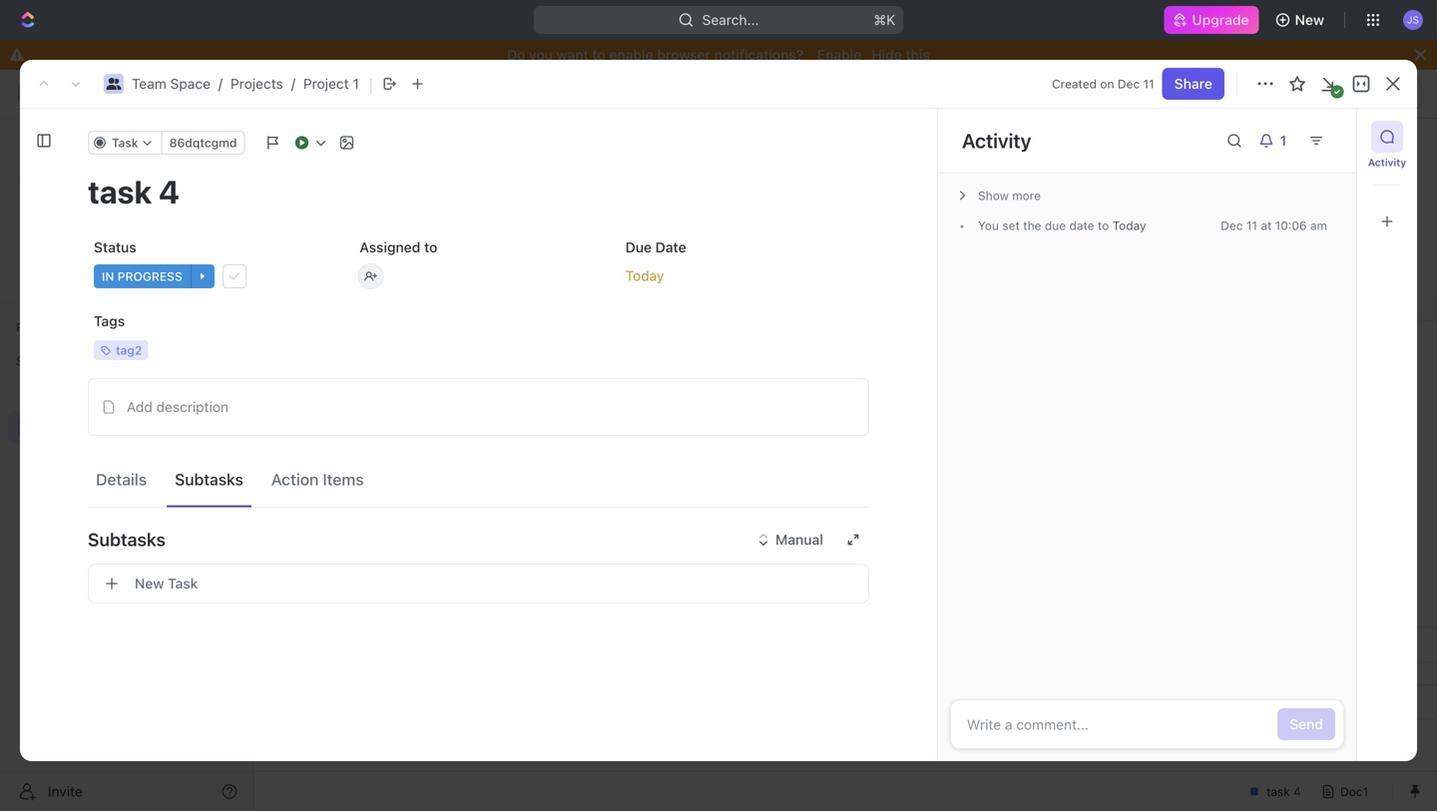 Task type: locate. For each thing, give the bounding box(es) containing it.
subtasks up new task
[[88, 529, 166, 551]]

1 vertical spatial user group image
[[20, 421, 35, 433]]

0 vertical spatial to do
[[706, 497, 741, 510]]

1 horizontal spatial add
[[1294, 158, 1320, 175]]

share down upgrade link
[[1175, 75, 1213, 92]]

manual button
[[748, 524, 836, 556], [748, 524, 836, 556]]

1 to do from the top
[[706, 497, 741, 510]]

1 horizontal spatial 11
[[1247, 219, 1258, 233]]

created
[[1053, 77, 1097, 91]]

manual
[[776, 532, 824, 548]]

cell
[[255, 321, 295, 348], [295, 321, 494, 348], [494, 321, 694, 348], [694, 321, 894, 348], [1093, 321, 1293, 348], [255, 349, 295, 376], [295, 349, 494, 376], [494, 349, 694, 376], [694, 349, 894, 376], [1093, 349, 1293, 376], [255, 377, 295, 404], [494, 377, 694, 404], [694, 377, 894, 404], [894, 377, 1093, 404], [1093, 377, 1293, 404], [255, 405, 295, 432], [295, 405, 494, 432], [494, 405, 694, 432], [694, 405, 894, 432], [894, 405, 1093, 432], [1093, 405, 1293, 432], [255, 433, 295, 460], [494, 433, 694, 460], [694, 433, 894, 460], [1093, 433, 1293, 460], [494, 461, 694, 488], [694, 461, 894, 488], [894, 461, 1093, 488], [1093, 461, 1293, 488], [494, 489, 694, 516], [1093, 489, 1293, 516], [255, 517, 295, 544], [295, 517, 494, 544], [494, 517, 694, 544], [694, 517, 894, 544], [894, 517, 1093, 544], [1093, 517, 1293, 544], [494, 545, 694, 572], [894, 545, 1093, 572], [1093, 545, 1293, 572], [255, 573, 295, 600], [295, 573, 494, 600], [494, 573, 694, 600], [694, 573, 894, 600], [894, 573, 1093, 600], [1093, 573, 1293, 600], [255, 601, 295, 628], [494, 601, 694, 628], [694, 601, 894, 628], [1093, 601, 1293, 628], [255, 686, 295, 719], [295, 686, 494, 719], [494, 686, 694, 719], [694, 686, 894, 719]]

dec left at
[[1221, 219, 1244, 233]]

due
[[1045, 219, 1066, 233]]

press space to select this row. row containing 9
[[255, 545, 295, 573]]

team space up details button
[[48, 419, 128, 435]]

team
[[132, 75, 167, 92], [292, 85, 327, 102], [303, 149, 371, 182], [48, 419, 84, 435]]

space
[[170, 75, 211, 92], [331, 85, 372, 102], [377, 149, 457, 182], [87, 419, 128, 435]]

0 horizontal spatial task
[[112, 136, 138, 150]]

0 horizontal spatial activity
[[963, 129, 1032, 152]]

task sidebar content section
[[934, 109, 1357, 762]]

9 cell
[[255, 545, 295, 572]]

assigned
[[360, 239, 421, 256]]

to inside task sidebar content 'section'
[[1098, 219, 1110, 233]]

want
[[557, 46, 589, 63]]

team right projects link
[[292, 85, 327, 102]]

set
[[1003, 219, 1020, 233]]

Search tasks... text field
[[1189, 257, 1389, 287]]

1 horizontal spatial subtasks
[[175, 470, 243, 489]]

search button
[[1095, 210, 1173, 238]]

to do
[[706, 497, 741, 510], [706, 553, 741, 566]]

/ left projects link
[[219, 75, 223, 92]]

add task button
[[1282, 151, 1366, 183]]

project 1 link
[[303, 75, 359, 92]]

1 horizontal spatial dec
[[1221, 219, 1244, 233]]

10:06
[[1276, 219, 1308, 233]]

send
[[1290, 716, 1324, 733]]

/ left project
[[291, 75, 295, 92]]

2 horizontal spatial today
[[1113, 219, 1147, 233]]

1 vertical spatial hide
[[1201, 215, 1232, 232]]

column header
[[255, 296, 295, 320]]

0 horizontal spatial /
[[219, 75, 223, 92]]

subtasks for subtasks button on the bottom left of page
[[175, 470, 243, 489]]

to do cell for st3
[[694, 545, 894, 572]]

0 vertical spatial activity
[[963, 129, 1032, 152]]

do you want to enable browser notifications? enable hide this
[[507, 46, 931, 63]]

do
[[724, 497, 741, 510], [724, 553, 741, 566]]

0 horizontal spatial subtasks
[[88, 529, 166, 551]]

user group image left project
[[273, 89, 286, 99]]

due date
[[626, 239, 687, 256]]

0 horizontal spatial 1
[[353, 75, 359, 92]]

favorites button
[[8, 316, 89, 339]]

dec 11 at 10:06 am
[[1221, 219, 1328, 233]]

space up details button
[[87, 419, 128, 435]]

0 vertical spatial do
[[724, 497, 741, 510]]

1/17/24
[[901, 495, 943, 510]]

team space link
[[132, 75, 211, 92], [267, 82, 377, 106], [48, 411, 242, 443]]

1
[[353, 75, 359, 92], [1281, 132, 1287, 149]]

activity up show
[[963, 129, 1032, 152]]

0 vertical spatial dec
[[1118, 77, 1140, 91]]

customize
[[1268, 215, 1338, 232]]

1 vertical spatial team space
[[303, 149, 463, 182]]

team down spaces
[[48, 419, 84, 435]]

search...
[[702, 11, 759, 28]]

0 vertical spatial 1
[[353, 75, 359, 92]]

1 inside team space / projects / project 1 |
[[353, 75, 359, 92]]

2 to do from the top
[[706, 553, 741, 566]]

action
[[271, 470, 319, 489]]

new
[[1296, 11, 1325, 28], [135, 576, 164, 592]]

subtasks left 6
[[175, 470, 243, 489]]

in progress button
[[88, 259, 338, 295]]

hide button
[[1177, 210, 1238, 238]]

team inside tree
[[48, 419, 84, 435]]

1 horizontal spatial new
[[1296, 11, 1325, 28]]

1 vertical spatial subtasks
[[88, 529, 166, 551]]

1 vertical spatial 11
[[1247, 219, 1258, 233]]

11 left at
[[1247, 219, 1258, 233]]

1 horizontal spatial task
[[168, 576, 198, 592]]

space up 86dqtcgmd
[[170, 75, 211, 92]]

team space right projects link
[[292, 85, 372, 102]]

0 vertical spatial to do cell
[[694, 489, 894, 516]]

to
[[593, 46, 606, 63], [1098, 219, 1110, 233], [424, 239, 438, 256], [706, 497, 721, 510], [706, 553, 721, 566]]

press space to select this row. row containing 6
[[255, 461, 295, 489]]

user group image
[[273, 89, 286, 99], [20, 421, 35, 433]]

today down due
[[626, 268, 664, 284]]

1 / from the left
[[219, 75, 223, 92]]

home
[[48, 134, 86, 151]]

row group
[[255, 321, 295, 664], [295, 321, 1293, 664], [1387, 321, 1437, 664], [1387, 686, 1437, 719]]

0 vertical spatial today
[[1113, 219, 1147, 233]]

team space link inside tree
[[48, 411, 242, 443]]

86dqtcgmd
[[169, 136, 237, 150]]

11
[[1144, 77, 1155, 91], [1247, 219, 1258, 233]]

add task
[[1294, 158, 1354, 175]]

space up assigned to
[[377, 149, 457, 182]]

1 do from the top
[[724, 497, 741, 510]]

1 vertical spatial to do
[[706, 553, 741, 566]]

0 horizontal spatial add
[[127, 399, 153, 415]]

2 horizontal spatial task
[[1324, 158, 1354, 175]]

1 horizontal spatial /
[[291, 75, 295, 92]]

add description button
[[95, 391, 863, 423]]

today up the 1/17/24
[[901, 439, 937, 454]]

share for share button on top of 1 dropdown button
[[1229, 85, 1268, 102]]

5
[[331, 467, 338, 482]]

team right user group icon
[[132, 75, 167, 92]]

space right projects link
[[331, 85, 372, 102]]

dec right on
[[1118, 77, 1140, 91]]

sidebar navigation
[[0, 70, 255, 812]]

subtasks inside button
[[175, 470, 243, 489]]

today down show more "dropdown button"
[[1113, 219, 1147, 233]]

0 horizontal spatial user group image
[[20, 421, 35, 433]]

0 horizontal spatial today
[[626, 268, 664, 284]]

0 horizontal spatial dec
[[1118, 77, 1140, 91]]

grid
[[255, 296, 1438, 720]]

user group image inside team space tree
[[20, 421, 35, 433]]

1 horizontal spatial user group image
[[273, 89, 286, 99]]

0 horizontal spatial new
[[135, 576, 164, 592]]

1/17/24 cell
[[894, 489, 1093, 516]]

86dqtcgmd button
[[161, 131, 245, 155]]

share
[[1175, 75, 1213, 92], [1229, 85, 1268, 102]]

activity inside task sidebar navigation tab list
[[1369, 157, 1407, 168]]

task button
[[88, 131, 162, 155]]

7
[[271, 496, 278, 509]]

1 horizontal spatial hide
[[1201, 215, 1232, 232]]

0 vertical spatial 11
[[1144, 77, 1155, 91]]

0 vertical spatial subtasks
[[175, 470, 243, 489]]

send button
[[1278, 709, 1336, 741]]

activity right 'add task'
[[1369, 157, 1407, 168]]

in progress
[[102, 270, 183, 284]]

1 left |
[[353, 75, 359, 92]]

task
[[112, 136, 138, 150], [1324, 158, 1354, 175], [168, 576, 198, 592]]

/
[[219, 75, 223, 92], [291, 75, 295, 92]]

user group image
[[106, 78, 121, 90]]

dashboards
[[48, 236, 125, 253]]

0 horizontal spatial share
[[1175, 75, 1213, 92]]

1 horizontal spatial 1
[[1281, 132, 1287, 149]]

new for new
[[1296, 11, 1325, 28]]

press space to select this row. row containing 1/2/24
[[295, 601, 1293, 629]]

hide left at
[[1201, 215, 1232, 232]]

hide left this
[[872, 46, 903, 63]]

add down 1 dropdown button
[[1294, 158, 1320, 175]]

press space to select this row. row containing 12/30/23
[[295, 321, 1293, 349]]

team space up assigned
[[303, 149, 463, 182]]

1 inside dropdown button
[[1281, 132, 1287, 149]]

tags
[[94, 313, 125, 330]]

1 horizontal spatial today
[[901, 439, 937, 454]]

1 up add task button
[[1281, 132, 1287, 149]]

subtasks
[[175, 470, 243, 489], [88, 529, 166, 551]]

subtasks for subtasks dropdown button at bottom
[[88, 529, 166, 551]]

0 vertical spatial new
[[1296, 11, 1325, 28]]

2 to do cell from the top
[[694, 545, 894, 572]]

2 vertical spatial task
[[168, 576, 198, 592]]

add left description
[[127, 399, 153, 415]]

press space to select this row. row containing st3
[[295, 545, 1293, 573]]

1 vertical spatial dec
[[1221, 219, 1244, 233]]

2 do from the top
[[724, 553, 741, 566]]

1 vertical spatial task
[[1324, 158, 1354, 175]]

1/2/24 cell
[[894, 601, 1093, 628]]

add
[[1294, 158, 1320, 175], [127, 399, 153, 415]]

hide
[[872, 46, 903, 63], [1201, 215, 1232, 232]]

today
[[1113, 219, 1147, 233], [626, 268, 664, 284], [901, 439, 937, 454]]

today inside cell
[[901, 439, 937, 454]]

press space to select this row. row
[[255, 321, 295, 349], [295, 321, 1293, 349], [255, 349, 295, 377], [295, 349, 1293, 377], [255, 377, 295, 405], [295, 377, 1293, 405], [255, 405, 295, 433], [295, 405, 1293, 433], [255, 433, 295, 461], [295, 433, 1293, 461], [255, 461, 295, 489], [295, 461, 1293, 489], [255, 489, 295, 517], [295, 489, 1293, 517], [255, 517, 295, 545], [295, 517, 1293, 545], [255, 545, 295, 573], [295, 545, 1293, 573], [255, 573, 295, 601], [295, 573, 1293, 601], [255, 601, 295, 629], [295, 601, 1293, 629], [255, 629, 1437, 664], [295, 686, 1293, 720]]

js button
[[1398, 4, 1430, 36]]

1 vertical spatial new
[[135, 576, 164, 592]]

0 vertical spatial team space
[[292, 85, 372, 102]]

1 vertical spatial to do cell
[[694, 545, 894, 572]]

1 vertical spatial activity
[[1369, 157, 1407, 168]]

2 vertical spatial today
[[901, 439, 937, 454]]

row
[[255, 296, 295, 320]]

subtasks inside dropdown button
[[88, 529, 166, 551]]

task for add task
[[1324, 158, 1354, 175]]

spaces
[[16, 354, 58, 368]]

team inside team space / projects / project 1 |
[[132, 75, 167, 92]]

1 vertical spatial today
[[626, 268, 664, 284]]

1 to do cell from the top
[[694, 489, 894, 516]]

row inside grid
[[255, 296, 295, 320]]

0 vertical spatial add
[[1294, 158, 1320, 175]]

share up 1 dropdown button
[[1229, 85, 1268, 102]]

js
[[1408, 14, 1420, 25]]

share button
[[1163, 68, 1225, 100], [1217, 78, 1280, 110]]

0 horizontal spatial hide
[[872, 46, 903, 63]]

new task button
[[88, 564, 870, 604]]

1 vertical spatial add
[[127, 399, 153, 415]]

new task
[[135, 576, 198, 592]]

1 vertical spatial do
[[724, 553, 741, 566]]

you set the due date to today
[[979, 219, 1147, 233]]

description
[[156, 399, 229, 415]]

0 horizontal spatial 11
[[1144, 77, 1155, 91]]

1 vertical spatial 1
[[1281, 132, 1287, 149]]

1 horizontal spatial activity
[[1369, 157, 1407, 168]]

row group containing 6
[[255, 321, 295, 664]]

do for st1
[[724, 497, 741, 510]]

11 right on
[[1144, 77, 1155, 91]]

user group image down spaces
[[20, 421, 35, 433]]

0 vertical spatial user group image
[[273, 89, 286, 99]]

1 horizontal spatial share
[[1229, 85, 1268, 102]]

0 vertical spatial task
[[112, 136, 138, 150]]

to do cell
[[694, 489, 894, 516], [694, 545, 894, 572]]

activity
[[963, 129, 1032, 152], [1369, 157, 1407, 168]]

show more
[[979, 189, 1041, 203]]

2 vertical spatial team space
[[48, 419, 128, 435]]

add for add task
[[1294, 158, 1320, 175]]

to do cell for st1
[[694, 489, 894, 516]]

to do for st3
[[706, 553, 741, 566]]



Task type: describe. For each thing, give the bounding box(es) containing it.
st3
[[320, 551, 339, 566]]

project
[[303, 75, 349, 92]]

at
[[1261, 219, 1272, 233]]

12/7/23
[[901, 355, 945, 370]]

2 / from the left
[[291, 75, 295, 92]]

share button down upgrade link
[[1163, 68, 1225, 100]]

task for new task
[[168, 576, 198, 592]]

11 inside task sidebar content 'section'
[[1247, 219, 1258, 233]]

favorites
[[16, 321, 69, 335]]

due
[[626, 239, 652, 256]]

team space link for user group icon
[[132, 75, 211, 92]]

do for st3
[[724, 553, 741, 566]]

this
[[906, 46, 931, 63]]

team space / projects / project 1 |
[[132, 74, 373, 94]]

you
[[529, 46, 553, 63]]

you
[[979, 219, 999, 233]]

new for new task
[[135, 576, 164, 592]]

12/30/23 cell
[[894, 321, 1093, 348]]

press space to select this row. row containing st1
[[295, 489, 1293, 517]]

9
[[271, 552, 278, 565]]

team space tree
[[8, 377, 246, 681]]

task 5
[[302, 467, 338, 482]]

press space to select this row. row containing task 5
[[295, 461, 1293, 489]]

space inside team space / projects / project 1 |
[[170, 75, 211, 92]]

home link
[[8, 127, 246, 159]]

today cell
[[894, 433, 1093, 460]]

team space inside team space link
[[48, 419, 128, 435]]

details
[[96, 470, 147, 489]]

enable
[[610, 46, 654, 63]]

am
[[1311, 219, 1328, 233]]

space inside team space tree
[[87, 419, 128, 435]]

press space to select this row. row containing 7
[[255, 489, 295, 517]]

customize button
[[1242, 210, 1344, 238]]

task inside dropdown button
[[112, 136, 138, 150]]

details button
[[88, 461, 155, 498]]

notifications?
[[715, 46, 804, 63]]

action items button
[[263, 461, 372, 498]]

today inside task sidebar content 'section'
[[1113, 219, 1147, 233]]

|
[[369, 74, 373, 94]]

do
[[507, 46, 526, 63]]

12/7/23 cell
[[894, 349, 1093, 376]]

progress
[[118, 270, 183, 284]]

add description
[[127, 399, 229, 415]]

1/2/24
[[901, 607, 938, 622]]

upgrade link
[[1165, 6, 1260, 34]]

today button
[[620, 259, 870, 295]]

items
[[323, 470, 364, 489]]

add for add description
[[127, 399, 153, 415]]

status
[[94, 239, 137, 256]]

show more button
[[951, 182, 1345, 210]]

press space to select this row. row containing 12/7/23
[[295, 349, 1293, 377]]

show
[[979, 189, 1009, 203]]

created on dec 11
[[1053, 77, 1155, 91]]

press space to select this row. row containing today
[[295, 433, 1293, 461]]

date
[[656, 239, 687, 256]]

dec inside task sidebar content 'section'
[[1221, 219, 1244, 233]]

the
[[1024, 219, 1042, 233]]

st1
[[320, 495, 337, 510]]

share for share button below upgrade link
[[1175, 75, 1213, 92]]

activity inside task sidebar content 'section'
[[963, 129, 1032, 152]]

task
[[302, 467, 327, 482]]

Edit task name text field
[[88, 173, 870, 211]]

team space link for user group image inside the team space tree
[[48, 411, 242, 443]]

search
[[1121, 215, 1167, 232]]

assigned to
[[360, 239, 438, 256]]

12/30/23
[[901, 328, 954, 342]]

hide inside dropdown button
[[1201, 215, 1232, 232]]

tag2
[[116, 343, 142, 357]]

share button up 1 dropdown button
[[1217, 78, 1280, 110]]

1 button
[[1251, 125, 1301, 157]]

on
[[1101, 77, 1115, 91]]

6
[[271, 468, 278, 481]]

projects
[[231, 75, 283, 92]]

automations
[[1298, 85, 1382, 102]]

tag2 button
[[88, 333, 338, 368]]

more
[[1013, 189, 1041, 203]]

enable
[[817, 46, 862, 63]]

row group containing 12/30/23
[[295, 321, 1293, 664]]

team down project 1 link
[[303, 149, 371, 182]]

subtasks button
[[167, 461, 251, 498]]

automations button
[[1289, 79, 1392, 109]]

6 7
[[271, 468, 278, 509]]

dashboards link
[[8, 229, 246, 261]]

new button
[[1268, 4, 1337, 36]]

⌘k
[[874, 11, 896, 28]]

action items
[[271, 470, 364, 489]]

subtasks button
[[88, 516, 870, 564]]

upgrade
[[1193, 11, 1250, 28]]

browser
[[657, 46, 711, 63]]

task sidebar navigation tab list
[[1366, 121, 1410, 238]]

invite
[[48, 784, 83, 800]]

0 vertical spatial hide
[[872, 46, 903, 63]]

grid containing 12/30/23
[[255, 296, 1438, 720]]

today inside dropdown button
[[626, 268, 664, 284]]

to do for st1
[[706, 497, 741, 510]]

tags tag2
[[94, 313, 142, 357]]

projects link
[[231, 75, 283, 92]]

date
[[1070, 219, 1095, 233]]

in
[[102, 270, 114, 284]]



Task type: vqa. For each thing, say whether or not it's contained in the screenshot.
Today dropdown button
yes



